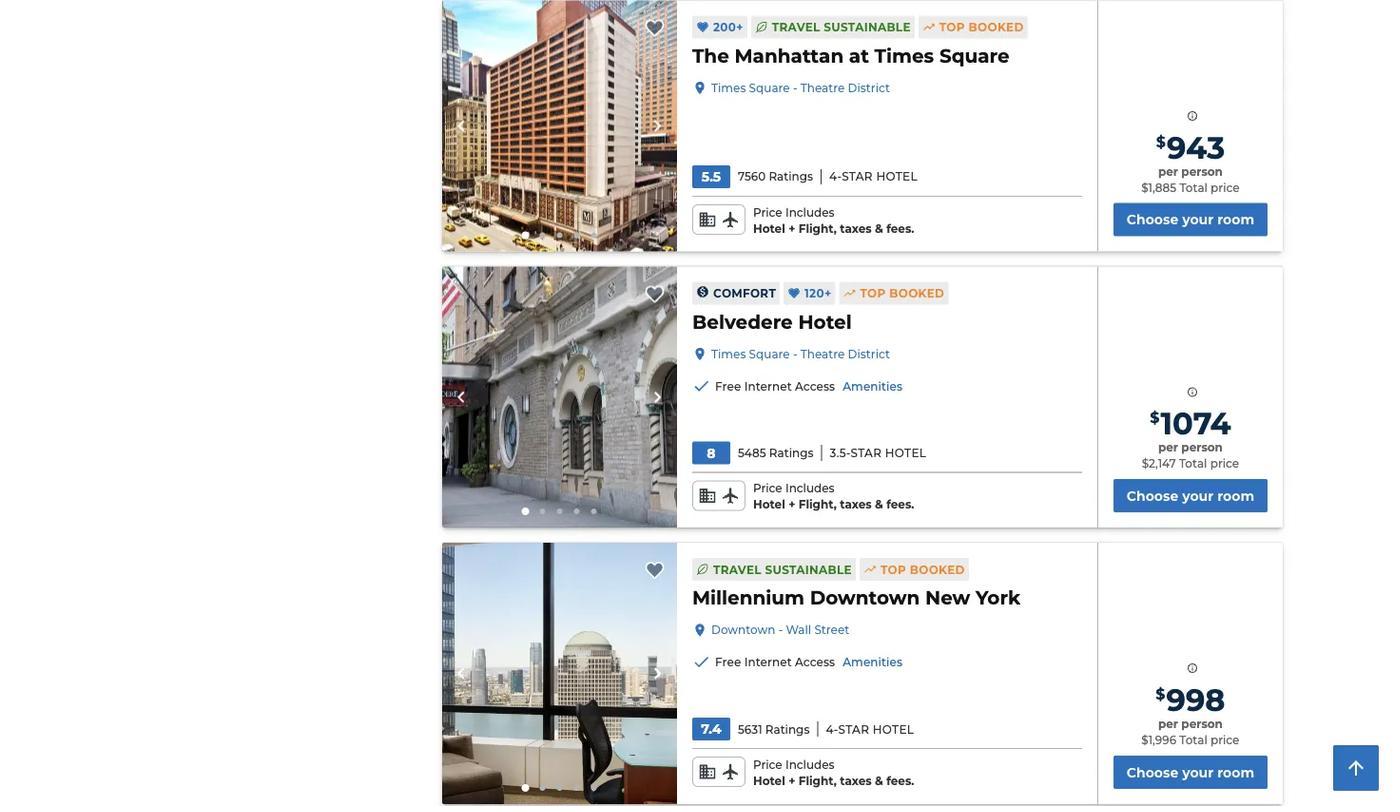 Task type: locate. For each thing, give the bounding box(es) containing it.
1 your from the top
[[1183, 212, 1214, 228]]

district
[[848, 81, 891, 95], [848, 347, 891, 361]]

0 vertical spatial go to image #4 image
[[574, 233, 580, 238]]

2 vertical spatial flight,
[[799, 774, 837, 788]]

$ left 998
[[1156, 685, 1166, 704]]

choose down $1,996
[[1127, 765, 1179, 781]]

1 vertical spatial per
[[1159, 441, 1179, 455]]

1 vertical spatial 4-star hotel
[[826, 723, 915, 737]]

total right $2,147
[[1180, 457, 1208, 471]]

1 vertical spatial district
[[848, 347, 891, 361]]

5631
[[738, 723, 763, 737]]

room down $ 998 per person $1,996 total price
[[1218, 765, 1255, 781]]

the
[[693, 44, 730, 67]]

+ down 7560 ratings
[[789, 221, 796, 235]]

includes down the 5631 ratings
[[786, 758, 835, 772]]

1 vertical spatial fees.
[[887, 498, 915, 512]]

belvedere hotel element
[[693, 309, 852, 335]]

$ inside $ 998 per person $1,996 total price
[[1156, 685, 1166, 704]]

per inside $ 943 per person $1,885 total price
[[1159, 165, 1179, 178]]

price for 998
[[754, 758, 783, 772]]

3 photo carousel region from the top
[[442, 543, 677, 805]]

go to image #3 image for 943
[[557, 233, 563, 238]]

price for 1074
[[1211, 457, 1240, 471]]

total right $1,885
[[1180, 181, 1208, 194]]

2 vertical spatial your
[[1183, 765, 1214, 781]]

heart icon image for 200+
[[696, 21, 710, 34]]

total for 998
[[1180, 734, 1208, 747]]

total
[[1180, 181, 1208, 194], [1180, 457, 1208, 471], [1180, 734, 1208, 747]]

2 vertical spatial price
[[754, 758, 783, 772]]

travel up 'millennium'
[[714, 563, 762, 577]]

0 vertical spatial square
[[940, 44, 1010, 67]]

1 vertical spatial price
[[754, 482, 783, 496]]

1 vertical spatial go to image #2 image
[[540, 509, 546, 515]]

1 vertical spatial taxes
[[840, 498, 872, 512]]

1 price includes hotel + flight, taxes & fees. from the top
[[754, 205, 915, 235]]

3 flight, from the top
[[799, 774, 837, 788]]

internet for 1074
[[745, 380, 792, 393]]

5485
[[738, 446, 767, 460]]

1 vertical spatial photo carousel region
[[442, 267, 677, 528]]

fees.
[[887, 221, 915, 235], [887, 498, 915, 512], [887, 774, 915, 788]]

4- right the 5631 ratings
[[826, 723, 839, 737]]

1 vertical spatial amenities
[[843, 656, 903, 670]]

1 internet from the top
[[745, 380, 792, 393]]

2 go to image #5 image from the top
[[591, 509, 597, 515]]

access down wall
[[795, 656, 836, 670]]

amenities
[[843, 380, 903, 393], [843, 656, 903, 670]]

0 vertical spatial your
[[1183, 212, 1214, 228]]

1 vertical spatial flight,
[[799, 498, 837, 512]]

1 vertical spatial star
[[851, 446, 882, 460]]

2 choose from the top
[[1127, 488, 1179, 504]]

downtown down 'millennium'
[[712, 624, 776, 638]]

travel sustainable up the manhattan at times square
[[772, 20, 911, 34]]

$ inside $ 943 per person $1,885 total price
[[1157, 132, 1166, 151]]

1 photo carousel region from the top
[[442, 1, 677, 252]]

choose your room
[[1127, 212, 1255, 228], [1127, 488, 1255, 504], [1127, 765, 1255, 781]]

sustainable
[[824, 20, 911, 34], [765, 563, 852, 577]]

1 vertical spatial $
[[1151, 409, 1160, 427]]

0 vertical spatial access
[[795, 380, 836, 393]]

1 vertical spatial your
[[1183, 488, 1214, 504]]

times square - theatre district down manhattan
[[712, 81, 891, 95]]

1 vertical spatial top booked
[[861, 287, 945, 300]]

3 room from the top
[[1218, 765, 1255, 781]]

price for 1074
[[754, 482, 783, 496]]

booked for 1074
[[890, 287, 945, 300]]

manhattan
[[735, 44, 844, 67]]

1 vertical spatial free internet access amenities
[[715, 656, 903, 670]]

3.5-star hotel
[[830, 446, 927, 460]]

0 vertical spatial go to image #2 image
[[540, 233, 546, 238]]

choose your room button for 943
[[1114, 203, 1268, 237]]

+ for 998
[[789, 774, 796, 788]]

2 vertical spatial &
[[875, 774, 884, 788]]

your down $ 998 per person $1,996 total price
[[1183, 765, 1214, 781]]

your down $ 1074 per person $2,147 total price
[[1183, 488, 1214, 504]]

1 & from the top
[[875, 221, 884, 235]]

flight, down the 5631 ratings
[[799, 774, 837, 788]]

2 free internet access amenities from the top
[[715, 656, 903, 670]]

1 vertical spatial free
[[715, 656, 742, 670]]

go to image #3 image
[[557, 233, 563, 238], [557, 509, 563, 515], [557, 786, 563, 791]]

2 vertical spatial go to image #3 image
[[557, 786, 563, 791]]

0 vertical spatial flight,
[[799, 221, 837, 235]]

2 theatre from the top
[[801, 347, 845, 361]]

2 vertical spatial photo carousel region
[[442, 543, 677, 805]]

top
[[940, 20, 966, 34], [861, 287, 886, 300], [881, 563, 907, 577]]

2 person from the top
[[1182, 441, 1223, 455]]

3 includes from the top
[[786, 758, 835, 772]]

0 vertical spatial total
[[1180, 181, 1208, 194]]

1 vertical spatial +
[[789, 498, 796, 512]]

1 vertical spatial theatre
[[801, 347, 845, 361]]

fees. for 943
[[887, 221, 915, 235]]

3 choose your room button from the top
[[1114, 756, 1268, 789]]

per
[[1159, 165, 1179, 178], [1159, 441, 1179, 455], [1159, 718, 1179, 731]]

$ inside $ 1074 per person $2,147 total price
[[1151, 409, 1160, 427]]

heart icon image
[[696, 21, 710, 34], [788, 287, 801, 300]]

star right the 5631 ratings
[[839, 723, 870, 737]]

room down $ 943 per person $1,885 total price
[[1218, 212, 1255, 228]]

choose your room down $1,885
[[1127, 212, 1255, 228]]

choose your room button down $1,996
[[1114, 756, 1268, 789]]

2 price includes hotel + flight, taxes & fees. from the top
[[754, 482, 915, 512]]

free for 1074
[[715, 380, 742, 393]]

free internet access amenities down wall
[[715, 656, 903, 670]]

2 + from the top
[[789, 498, 796, 512]]

price down 943
[[1211, 181, 1240, 194]]

3 per from the top
[[1159, 718, 1179, 731]]

1 vertical spatial includes
[[786, 482, 835, 496]]

4-star hotel
[[830, 170, 918, 184], [826, 723, 915, 737]]

1 vertical spatial room
[[1218, 488, 1255, 504]]

2 free from the top
[[715, 656, 742, 670]]

total inside $ 943 per person $1,885 total price
[[1180, 181, 1208, 194]]

total for 943
[[1180, 181, 1208, 194]]

0 vertical spatial go to image #5 image
[[591, 233, 597, 238]]

2 go to image #4 image from the top
[[574, 509, 580, 515]]

1 access from the top
[[795, 380, 836, 393]]

per up $1,885
[[1159, 165, 1179, 178]]

price down the 1074
[[1211, 457, 1240, 471]]

2 district from the top
[[848, 347, 891, 361]]

wall
[[786, 624, 812, 638]]

choose your room for 943
[[1127, 212, 1255, 228]]

1 vertical spatial sustainable
[[765, 563, 852, 577]]

2 vertical spatial $
[[1156, 685, 1166, 704]]

2 vertical spatial per
[[1159, 718, 1179, 731]]

2 choose your room from the top
[[1127, 488, 1255, 504]]

theatre
[[801, 81, 845, 95], [801, 347, 845, 361]]

amenities for 1074
[[843, 380, 903, 393]]

0 vertical spatial heart icon image
[[696, 21, 710, 34]]

2 price from the top
[[754, 482, 783, 496]]

choose your room button down $1,885
[[1114, 203, 1268, 237]]

includes for 1074
[[786, 482, 835, 496]]

person for 1074
[[1182, 441, 1223, 455]]

$1,996
[[1142, 734, 1177, 747]]

total right $1,996
[[1180, 734, 1208, 747]]

downtown
[[810, 587, 920, 610], [712, 624, 776, 638]]

2 amenities from the top
[[843, 656, 903, 670]]

free internet access amenities
[[715, 380, 903, 393], [715, 656, 903, 670]]

price
[[1211, 181, 1240, 194], [1211, 457, 1240, 471], [1211, 734, 1240, 747]]

1 times square - theatre district from the top
[[712, 81, 891, 95]]

2 fees. from the top
[[887, 498, 915, 512]]

choose your room button
[[1114, 203, 1268, 237], [1114, 480, 1268, 513], [1114, 756, 1268, 789]]

0 vertical spatial sustainable
[[824, 20, 911, 34]]

2 go to image #3 image from the top
[[557, 509, 563, 515]]

2 vertical spatial choose your room button
[[1114, 756, 1268, 789]]

2 vertical spatial booked
[[910, 563, 966, 577]]

1 vertical spatial ratings
[[770, 446, 814, 460]]

8
[[707, 445, 716, 462]]

times square - theatre district
[[712, 81, 891, 95], [712, 347, 891, 361]]

2 room from the top
[[1218, 488, 1255, 504]]

1 district from the top
[[848, 81, 891, 95]]

4-star hotel for 943
[[830, 170, 918, 184]]

the manhattan at times square
[[693, 44, 1010, 67]]

0 vertical spatial choose your room button
[[1114, 203, 1268, 237]]

internet down downtown - wall street
[[745, 656, 792, 670]]

ratings for 998
[[766, 723, 810, 737]]

go to image #4 image
[[574, 233, 580, 238], [574, 509, 580, 515], [574, 786, 580, 791]]

choose your room button down $2,147
[[1114, 480, 1268, 513]]

4- right 7560 ratings
[[830, 170, 842, 184]]

travel
[[772, 20, 821, 34], [714, 563, 762, 577]]

1 amenities from the top
[[843, 380, 903, 393]]

$ for 998
[[1156, 685, 1166, 704]]

hotel
[[877, 170, 918, 184], [754, 221, 786, 235], [799, 310, 852, 334], [886, 446, 927, 460], [754, 498, 786, 512], [873, 723, 915, 737], [754, 774, 786, 788]]

- left wall
[[779, 624, 783, 638]]

price inside $ 943 per person $1,885 total price
[[1211, 181, 1240, 194]]

3 person from the top
[[1182, 718, 1223, 731]]

0 vertical spatial price
[[1211, 181, 1240, 194]]

2 photo carousel region from the top
[[442, 267, 677, 528]]

0 vertical spatial downtown
[[810, 587, 920, 610]]

star right 5485 ratings in the bottom of the page
[[851, 446, 882, 460]]

your for 1074
[[1183, 488, 1214, 504]]

room
[[1218, 212, 1255, 228], [1218, 488, 1255, 504], [1218, 765, 1255, 781]]

- down belvedere hotel element
[[793, 347, 798, 361]]

person inside $ 943 per person $1,885 total price
[[1182, 165, 1223, 178]]

free internet access amenities up 3.5-
[[715, 380, 903, 393]]

sustainable up millennium downtown new york
[[765, 563, 852, 577]]

top booked for 943
[[940, 20, 1024, 34]]

facade/entrance image for 943
[[442, 1, 677, 252]]

price down 5485 ratings in the bottom of the page
[[754, 482, 783, 496]]

120+
[[805, 287, 832, 300]]

go to image #1 image
[[522, 232, 529, 239], [522, 508, 529, 516], [522, 785, 529, 792]]

times
[[875, 44, 935, 67], [712, 81, 746, 95], [712, 347, 746, 361]]

2 taxes from the top
[[840, 498, 872, 512]]

go to image #4 image for 943
[[574, 233, 580, 238]]

-
[[793, 81, 798, 95], [793, 347, 798, 361], [779, 624, 783, 638]]

go to image #2 image for 1074
[[540, 509, 546, 515]]

0 vertical spatial choose your room
[[1127, 212, 1255, 228]]

go to image #5 image for 943
[[591, 233, 597, 238]]

3 fees. from the top
[[887, 774, 915, 788]]

access up 3.5-
[[795, 380, 836, 393]]

heart icon image left 120+
[[788, 287, 801, 300]]

0 vertical spatial includes
[[786, 205, 835, 219]]

1 fees. from the top
[[887, 221, 915, 235]]

2 facade/entrance image from the top
[[442, 267, 677, 528]]

per up $1,996
[[1159, 718, 1179, 731]]

1 go to image #4 image from the top
[[574, 233, 580, 238]]

1 vertical spatial 4-
[[826, 723, 839, 737]]

1 vertical spatial facade/entrance image
[[442, 267, 677, 528]]

amenities up 3.5-star hotel on the right of the page
[[843, 380, 903, 393]]

2 vertical spatial go to image #5 image
[[591, 786, 597, 791]]

heart icon image left 200+ at the right top
[[696, 21, 710, 34]]

+
[[789, 221, 796, 235], [789, 498, 796, 512], [789, 774, 796, 788]]

total inside $ 1074 per person $2,147 total price
[[1180, 457, 1208, 471]]

price includes hotel + flight, taxes & fees. down 7560 ratings
[[754, 205, 915, 235]]

943
[[1167, 129, 1226, 166]]

price includes hotel + flight, taxes & fees. for 943
[[754, 205, 915, 235]]

1 room from the top
[[1218, 212, 1255, 228]]

3 & from the top
[[875, 774, 884, 788]]

your for 998
[[1183, 765, 1214, 781]]

2 per from the top
[[1159, 441, 1179, 455]]

top booked
[[940, 20, 1024, 34], [861, 287, 945, 300], [881, 563, 966, 577]]

1 vertical spatial &
[[875, 498, 884, 512]]

go to image #5 image for 998
[[591, 786, 597, 791]]

1 per from the top
[[1159, 165, 1179, 178]]

+ down the 5631 ratings
[[789, 774, 796, 788]]

free
[[715, 380, 742, 393], [715, 656, 742, 670]]

access for 998
[[795, 656, 836, 670]]

$
[[1157, 132, 1166, 151], [1151, 409, 1160, 427], [1156, 685, 1166, 704]]

your
[[1183, 212, 1214, 228], [1183, 488, 1214, 504], [1183, 765, 1214, 781]]

1 vertical spatial total
[[1180, 457, 1208, 471]]

1 vertical spatial choose your room
[[1127, 488, 1255, 504]]

price
[[754, 205, 783, 219], [754, 482, 783, 496], [754, 758, 783, 772]]

travel sustainable up 'millennium'
[[714, 563, 852, 577]]

1 flight, from the top
[[799, 221, 837, 235]]

1 facade/entrance image from the top
[[442, 1, 677, 252]]

0 horizontal spatial heart icon image
[[696, 21, 710, 34]]

choose for 998
[[1127, 765, 1179, 781]]

0 vertical spatial ratings
[[769, 170, 814, 184]]

price down 998
[[1211, 734, 1240, 747]]

travel sustainable
[[772, 20, 911, 34], [714, 563, 852, 577]]

2 & from the top
[[875, 498, 884, 512]]

price down the 5631 ratings
[[754, 758, 783, 772]]

per for 1074
[[1159, 441, 1179, 455]]

access
[[795, 380, 836, 393], [795, 656, 836, 670]]

downtown up "street" on the right of the page
[[810, 587, 920, 610]]

3 go to image #4 image from the top
[[574, 786, 580, 791]]

0 vertical spatial go to image #3 image
[[557, 233, 563, 238]]

belvedere
[[693, 310, 793, 334]]

free internet access amenities for 1074
[[715, 380, 903, 393]]

1 + from the top
[[789, 221, 796, 235]]

internet down belvedere hotel element
[[745, 380, 792, 393]]

3 go to image #2 image from the top
[[540, 786, 546, 791]]

go to image #1 image for 943
[[522, 232, 529, 239]]

1 vertical spatial internet
[[745, 656, 792, 670]]

1 vertical spatial price
[[1211, 457, 1240, 471]]

&
[[875, 221, 884, 235], [875, 498, 884, 512], [875, 774, 884, 788]]

1 choose your room from the top
[[1127, 212, 1255, 228]]

internet
[[745, 380, 792, 393], [745, 656, 792, 670]]

3 go to image #3 image from the top
[[557, 786, 563, 791]]

1 go to image #3 image from the top
[[557, 233, 563, 238]]

ratings right 5485
[[770, 446, 814, 460]]

1 go to image #5 image from the top
[[591, 233, 597, 238]]

2 go to image #2 image from the top
[[540, 509, 546, 515]]

your down $ 943 per person $1,885 total price
[[1183, 212, 1214, 228]]

1 free from the top
[[715, 380, 742, 393]]

go to image #4 image for 998
[[574, 786, 580, 791]]

flight,
[[799, 221, 837, 235], [799, 498, 837, 512], [799, 774, 837, 788]]

ratings
[[769, 170, 814, 184], [770, 446, 814, 460], [766, 723, 810, 737]]

0 vertical spatial +
[[789, 221, 796, 235]]

free down belvedere
[[715, 380, 742, 393]]

1 go to image #1 image from the top
[[522, 232, 529, 239]]

0 vertical spatial person
[[1182, 165, 1223, 178]]

taxes for 1074
[[840, 498, 872, 512]]

2 access from the top
[[795, 656, 836, 670]]

booked
[[969, 20, 1024, 34], [890, 287, 945, 300], [910, 563, 966, 577]]

photo carousel region for 943
[[442, 1, 677, 252]]

per up $2,147
[[1159, 441, 1179, 455]]

travel up manhattan
[[772, 20, 821, 34]]

ratings right "7560"
[[769, 170, 814, 184]]

free down downtown - wall street
[[715, 656, 742, 670]]

3 go to image #5 image from the top
[[591, 786, 597, 791]]

2 choose your room button from the top
[[1114, 480, 1268, 513]]

$ left the 1074
[[1151, 409, 1160, 427]]

0 vertical spatial district
[[848, 81, 891, 95]]

2 vertical spatial price includes hotel + flight, taxes & fees.
[[754, 758, 915, 788]]

price includes hotel + flight, taxes & fees. down 3.5-
[[754, 482, 915, 512]]

free for 998
[[715, 656, 742, 670]]

includes for 998
[[786, 758, 835, 772]]

flight, for 1074
[[799, 498, 837, 512]]

facade/entrance image
[[442, 1, 677, 252], [442, 267, 677, 528]]

room for 1074
[[1218, 488, 1255, 504]]

sustainable up at
[[824, 20, 911, 34]]

person inside $ 998 per person $1,996 total price
[[1182, 718, 1223, 731]]

price includes hotel + flight, taxes & fees.
[[754, 205, 915, 235], [754, 482, 915, 512], [754, 758, 915, 788]]

times square - theatre district down belvedere hotel element
[[712, 347, 891, 361]]

square
[[940, 44, 1010, 67], [749, 81, 790, 95], [749, 347, 790, 361]]

2 vertical spatial person
[[1182, 718, 1223, 731]]

0 vertical spatial per
[[1159, 165, 1179, 178]]

0 vertical spatial facade/entrance image
[[442, 1, 677, 252]]

2 vertical spatial ratings
[[766, 723, 810, 737]]

0 vertical spatial price includes hotel + flight, taxes & fees.
[[754, 205, 915, 235]]

2 vertical spatial -
[[779, 624, 783, 638]]

choose down $1,885
[[1127, 212, 1179, 228]]

top booked for 1074
[[861, 287, 945, 300]]

1 person from the top
[[1182, 165, 1223, 178]]

& for 1074
[[875, 498, 884, 512]]

includes
[[786, 205, 835, 219], [786, 482, 835, 496], [786, 758, 835, 772]]

1 vertical spatial go to image #1 image
[[522, 508, 529, 516]]

3 taxes from the top
[[840, 774, 872, 788]]

1 vertical spatial choose
[[1127, 488, 1179, 504]]

7560
[[738, 170, 766, 184]]

0 vertical spatial 4-star hotel
[[830, 170, 918, 184]]

1074
[[1161, 405, 1232, 442]]

0 vertical spatial $
[[1157, 132, 1166, 151]]

person
[[1182, 165, 1223, 178], [1182, 441, 1223, 455], [1182, 718, 1223, 731]]

1 choose from the top
[[1127, 212, 1179, 228]]

flight, down 3.5-
[[799, 498, 837, 512]]

1 free internet access amenities from the top
[[715, 380, 903, 393]]

flight, up 120+
[[799, 221, 837, 235]]

0 vertical spatial booked
[[969, 20, 1024, 34]]

star right 7560 ratings
[[842, 170, 873, 184]]

price inside $ 998 per person $1,996 total price
[[1211, 734, 1240, 747]]

1 vertical spatial go to image #4 image
[[574, 509, 580, 515]]

3 price from the top
[[754, 758, 783, 772]]

choose
[[1127, 212, 1179, 228], [1127, 488, 1179, 504], [1127, 765, 1179, 781]]

0 horizontal spatial travel
[[714, 563, 762, 577]]

includes down 7560 ratings
[[786, 205, 835, 219]]

0 vertical spatial free
[[715, 380, 742, 393]]

choose your room down $1,996
[[1127, 765, 1255, 781]]

- down manhattan
[[793, 81, 798, 95]]

3.5-
[[830, 446, 851, 460]]

person inside $ 1074 per person $2,147 total price
[[1182, 441, 1223, 455]]

price inside $ 1074 per person $2,147 total price
[[1211, 457, 1240, 471]]

3 price includes hotel + flight, taxes & fees. from the top
[[754, 758, 915, 788]]

2 go to image #1 image from the top
[[522, 508, 529, 516]]

price includes hotel + flight, taxes & fees. down the 5631 ratings
[[754, 758, 915, 788]]

1 includes from the top
[[786, 205, 835, 219]]

2 vertical spatial square
[[749, 347, 790, 361]]

2 includes from the top
[[786, 482, 835, 496]]

3 your from the top
[[1183, 765, 1214, 781]]

1 price from the top
[[754, 205, 783, 219]]

ratings right 5631
[[766, 723, 810, 737]]

1 horizontal spatial downtown
[[810, 587, 920, 610]]

taxes
[[840, 221, 872, 235], [840, 498, 872, 512], [840, 774, 872, 788]]

2 vertical spatial price
[[1211, 734, 1240, 747]]

go to image #2 image
[[540, 233, 546, 238], [540, 509, 546, 515], [540, 786, 546, 791]]

1 vertical spatial person
[[1182, 441, 1223, 455]]

total inside $ 998 per person $1,996 total price
[[1180, 734, 1208, 747]]

choose your room down $2,147
[[1127, 488, 1255, 504]]

fees. for 998
[[887, 774, 915, 788]]

go to image #5 image
[[591, 233, 597, 238], [591, 509, 597, 515], [591, 786, 597, 791]]

+ down 5485 ratings in the bottom of the page
[[789, 498, 796, 512]]

includes down 3.5-
[[786, 482, 835, 496]]

2 vertical spatial go to image #2 image
[[540, 786, 546, 791]]

heart icon image for 120+
[[788, 287, 801, 300]]

theatre down the manhattan at times square element
[[801, 81, 845, 95]]

1 taxes from the top
[[840, 221, 872, 235]]

choose down $2,147
[[1127, 488, 1179, 504]]

go to image #1 image for 998
[[522, 785, 529, 792]]

4-
[[830, 170, 842, 184], [826, 723, 839, 737]]

per inside $ 1074 per person $2,147 total price
[[1159, 441, 1179, 455]]

star
[[842, 170, 873, 184], [851, 446, 882, 460], [839, 723, 870, 737]]

3 go to image #1 image from the top
[[522, 785, 529, 792]]

times down belvedere
[[712, 347, 746, 361]]

price down 7560 ratings
[[754, 205, 783, 219]]

top for 943
[[940, 20, 966, 34]]

0 vertical spatial room
[[1218, 212, 1255, 228]]

1 choose your room button from the top
[[1114, 203, 1268, 237]]

3 + from the top
[[789, 774, 796, 788]]

price for 998
[[1211, 734, 1240, 747]]

0 vertical spatial -
[[793, 81, 798, 95]]

1 vertical spatial access
[[795, 656, 836, 670]]

2 vertical spatial choose your room
[[1127, 765, 1255, 781]]

2 your from the top
[[1183, 488, 1214, 504]]

per inside $ 998 per person $1,996 total price
[[1159, 718, 1179, 731]]

0 vertical spatial top
[[940, 20, 966, 34]]

0 vertical spatial choose
[[1127, 212, 1179, 228]]

2 vertical spatial total
[[1180, 734, 1208, 747]]

1 go to image #2 image from the top
[[540, 233, 546, 238]]

choose for 1074
[[1127, 488, 1179, 504]]

3 choose from the top
[[1127, 765, 1179, 781]]

2 vertical spatial taxes
[[840, 774, 872, 788]]

+ for 943
[[789, 221, 796, 235]]

2 vertical spatial fees.
[[887, 774, 915, 788]]

photo carousel region
[[442, 1, 677, 252], [442, 267, 677, 528], [442, 543, 677, 805]]

times right at
[[875, 44, 935, 67]]

times down the
[[712, 81, 746, 95]]

0 vertical spatial theatre
[[801, 81, 845, 95]]

2 flight, from the top
[[799, 498, 837, 512]]

0 vertical spatial free internet access amenities
[[715, 380, 903, 393]]

+ for 1074
[[789, 498, 796, 512]]

theatre down belvedere hotel element
[[801, 347, 845, 361]]

choose your room for 1074
[[1127, 488, 1255, 504]]

star for 1074
[[851, 446, 882, 460]]

downtown - wall street
[[712, 624, 850, 638]]

3 choose your room from the top
[[1127, 765, 1255, 781]]

2 vertical spatial choose
[[1127, 765, 1179, 781]]

amenities down "street" on the right of the page
[[843, 656, 903, 670]]

2 internet from the top
[[745, 656, 792, 670]]

$ left 943
[[1157, 132, 1166, 151]]

1 vertical spatial heart icon image
[[788, 287, 801, 300]]

0 vertical spatial taxes
[[840, 221, 872, 235]]

room down $ 1074 per person $2,147 total price
[[1218, 488, 1255, 504]]



Task type: describe. For each thing, give the bounding box(es) containing it.
person for 943
[[1182, 165, 1223, 178]]

top for 1074
[[861, 287, 886, 300]]

$ 943 per person $1,885 total price
[[1142, 129, 1240, 194]]

1 vertical spatial square
[[749, 81, 790, 95]]

$2,147
[[1142, 457, 1177, 471]]

the manhattan at times square element
[[693, 42, 1010, 69]]

star for 943
[[842, 170, 873, 184]]

free internet access amenities for 998
[[715, 656, 903, 670]]

4-star hotel for 998
[[826, 723, 915, 737]]

go to image #3 image for 998
[[557, 786, 563, 791]]

access for 1074
[[795, 380, 836, 393]]

go to image #5 image for 1074
[[591, 509, 597, 515]]

go to image #2 image for 998
[[540, 786, 546, 791]]

ratings for 943
[[769, 170, 814, 184]]

person for 998
[[1182, 718, 1223, 731]]

5.5
[[702, 169, 721, 185]]

go to image #4 image for 1074
[[574, 509, 580, 515]]

price includes hotel + flight, taxes & fees. for 998
[[754, 758, 915, 788]]

$ 998 per person $1,996 total price
[[1142, 682, 1240, 747]]

flight, for 943
[[799, 221, 837, 235]]

room for 998
[[1218, 765, 1255, 781]]

new
[[926, 587, 971, 610]]

taxes for 998
[[840, 774, 872, 788]]

york
[[976, 587, 1021, 610]]

choose your room button for 998
[[1114, 756, 1268, 789]]

5631 ratings
[[738, 723, 810, 737]]

choose for 943
[[1127, 212, 1179, 228]]

2 vertical spatial top
[[881, 563, 907, 577]]

millennium
[[693, 587, 805, 610]]

photo carousel region for 1074
[[442, 267, 677, 528]]

street
[[815, 624, 850, 638]]

& for 943
[[875, 221, 884, 235]]

1 vertical spatial travel sustainable
[[714, 563, 852, 577]]

$ for 1074
[[1151, 409, 1160, 427]]

amenities for 998
[[843, 656, 903, 670]]

200+
[[714, 20, 744, 34]]

includes for 943
[[786, 205, 835, 219]]

sea view image
[[442, 543, 677, 805]]

at
[[850, 44, 870, 67]]

millennium downtown new york
[[693, 587, 1021, 610]]

flight, for 998
[[799, 774, 837, 788]]

per for 998
[[1159, 718, 1179, 731]]

1 vertical spatial downtown
[[712, 624, 776, 638]]

1 vertical spatial travel
[[714, 563, 762, 577]]

comfort
[[714, 287, 776, 300]]

0 vertical spatial times
[[875, 44, 935, 67]]

1 vertical spatial times
[[712, 81, 746, 95]]

0 vertical spatial travel
[[772, 20, 821, 34]]

go to image #3 image for 1074
[[557, 509, 563, 515]]

4- for 943
[[830, 170, 842, 184]]

total for 1074
[[1180, 457, 1208, 471]]

price for 943
[[754, 205, 783, 219]]

choose your room button for 1074
[[1114, 480, 1268, 513]]

fees. for 1074
[[887, 498, 915, 512]]

998
[[1167, 682, 1226, 719]]

per for 943
[[1159, 165, 1179, 178]]

ratings for 1074
[[770, 446, 814, 460]]

belvedere hotel
[[693, 310, 852, 334]]

5485 ratings
[[738, 446, 814, 460]]

2 vertical spatial top booked
[[881, 563, 966, 577]]

go to image #2 image for 943
[[540, 233, 546, 238]]

1 theatre from the top
[[801, 81, 845, 95]]

2 times square - theatre district from the top
[[712, 347, 891, 361]]

booked for 943
[[969, 20, 1024, 34]]

$1,885
[[1142, 181, 1177, 194]]

4- for 998
[[826, 723, 839, 737]]

your for 943
[[1183, 212, 1214, 228]]

& for 998
[[875, 774, 884, 788]]

price includes hotel + flight, taxes & fees. for 1074
[[754, 482, 915, 512]]

$ for 943
[[1157, 132, 1166, 151]]

1 vertical spatial -
[[793, 347, 798, 361]]

2 vertical spatial times
[[712, 347, 746, 361]]

choose your room for 998
[[1127, 765, 1255, 781]]

price for 943
[[1211, 181, 1240, 194]]

millennium downtown new york element
[[693, 585, 1021, 612]]

taxes for 943
[[840, 221, 872, 235]]

photo carousel region for 998
[[442, 543, 677, 805]]

facade/entrance image for 1074
[[442, 267, 677, 528]]

7560 ratings
[[738, 170, 814, 184]]

$ 1074 per person $2,147 total price
[[1142, 405, 1240, 471]]

go to image #1 image for 1074
[[522, 508, 529, 516]]

0 vertical spatial travel sustainable
[[772, 20, 911, 34]]

internet for 998
[[745, 656, 792, 670]]

room for 943
[[1218, 212, 1255, 228]]

7.4
[[702, 722, 722, 738]]

star for 998
[[839, 723, 870, 737]]



Task type: vqa. For each thing, say whether or not it's contained in the screenshot.
Save $239
no



